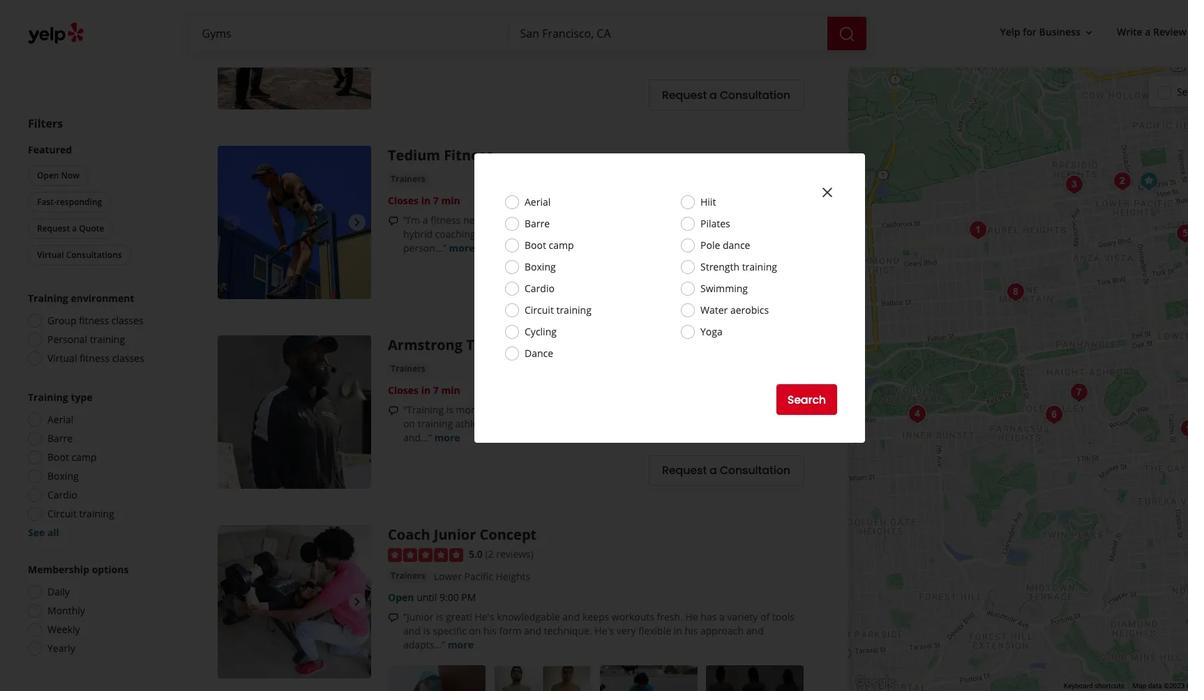 Task type: vqa. For each thing, say whether or not it's contained in the screenshot.
2nd field from left
no



Task type: describe. For each thing, give the bounding box(es) containing it.
better
[[506, 417, 534, 431]]

request down movement
[[662, 87, 707, 103]]

passion
[[595, 403, 630, 417]]

lower pacific heights
[[434, 570, 531, 584]]

training for training type
[[28, 391, 68, 404]]

request a consultation button for "training is more than a job to me, it's my passion and my purpose. currently focusing on training athletes to better assist them in mobility, flexibility, injury prevention and…"
[[649, 456, 804, 486]]

0 horizontal spatial is
[[423, 625, 431, 638]]

boxing inside search dialog
[[525, 260, 556, 274]]

1 previous image from the top
[[223, 24, 240, 41]]

personal
[[452, 41, 492, 55]]

junior
[[434, 525, 476, 544]]

very
[[617, 625, 636, 638]]

more link for fitness
[[449, 241, 475, 255]]

more for training
[[434, 431, 460, 444]]

4 trainers link from the top
[[388, 570, 428, 584]]

10
[[532, 213, 543, 227]]

training up options
[[79, 507, 114, 521]]

9:00
[[440, 591, 459, 605]]

person…"
[[403, 241, 447, 255]]

1 his from the left
[[484, 625, 497, 638]]

cycling
[[525, 325, 557, 339]]

aerobics
[[731, 304, 769, 317]]

5.0
[[469, 548, 483, 561]]

more link down group
[[542, 55, 568, 69]]

training inside the "training is more than a job to me, it's my passion and my purpose. currently focusing on training athletes to better assist them in mobility, flexibility, injury prevention and…"
[[418, 417, 453, 431]]

daily
[[47, 586, 70, 599]]

me,
[[543, 403, 560, 417]]

1 trainers link from the top
[[388, 0, 428, 14]]

1 vertical spatial training
[[466, 336, 524, 354]]

16 speech v2 image for "providing
[[388, 43, 399, 54]]

open until 9:00 pm
[[388, 591, 476, 605]]

technique.
[[544, 625, 592, 638]]

fitness for virtual fitness classes
[[80, 352, 110, 365]]

to inside "i'm a fitness nerd with over 10 years of experience. i offer 1:1 online, in-person, and hybrid coaching. i will travel to your house or an agreed upon location for in- person…"
[[532, 227, 541, 241]]

training for training environment
[[28, 292, 68, 305]]

"training
[[403, 403, 444, 417]]

in inside the "training is more than a job to me, it's my passion and my purpose. currently focusing on training athletes to better assist them in mobility, flexibility, injury prevention and…"
[[591, 417, 600, 431]]

fitness for group fitness classes
[[79, 314, 109, 327]]

a down movement
[[710, 87, 717, 103]]

water aerobics
[[701, 304, 769, 317]]

group fitness classes
[[47, 314, 144, 327]]

adapts…"
[[403, 639, 445, 652]]

tedium fitness link
[[388, 146, 493, 165]]

circuit training inside option group
[[47, 507, 114, 521]]

years
[[546, 213, 570, 227]]

7 for tedium
[[433, 194, 439, 207]]

travel
[[504, 227, 529, 241]]

user actions element
[[989, 20, 1189, 47]]

jewish community center of san francisco - jccsf image
[[1061, 171, 1088, 199]]

1 trainers button from the top
[[388, 0, 428, 14]]

fitness sf - fillmore image
[[1172, 220, 1189, 248]]

map data ©2023 g
[[1133, 683, 1189, 690]]

a inside request a quote 'button'
[[72, 223, 77, 235]]

strength training
[[701, 260, 778, 274]]

to down than
[[495, 417, 504, 431]]

for inside "i'm a fitness nerd with over 10 years of experience. i offer 1:1 online, in-person, and hybrid coaching. i will travel to your house or an agreed upon location for in- person…"
[[724, 227, 737, 241]]

consultations
[[66, 249, 122, 261]]

strength
[[701, 260, 740, 274]]

offer
[[645, 213, 667, 227]]

next image
[[349, 594, 366, 611]]

pm
[[462, 591, 476, 605]]

7 for armstrong
[[433, 384, 439, 397]]

is for armstrong
[[447, 403, 454, 417]]

trainers for 2nd trainers button
[[391, 173, 426, 185]]

approach
[[701, 625, 744, 638]]

options
[[92, 563, 129, 577]]

2 request a consultation from the top
[[662, 273, 791, 289]]

search image
[[839, 26, 855, 42]]

option group containing training type
[[24, 391, 173, 540]]

request inside request a quote 'button'
[[37, 223, 70, 235]]

in up hybrid
[[421, 194, 431, 207]]

purpose.
[[669, 403, 709, 417]]

previous image for coach junior concept
[[223, 594, 240, 611]]

slideshow element for tedium
[[218, 146, 371, 299]]

fresh.
[[657, 611, 683, 624]]

0 vertical spatial i
[[640, 213, 643, 227]]

movement
[[668, 41, 717, 55]]

request up the water
[[662, 273, 707, 289]]

trainers for 4th trainers button from the top
[[391, 570, 426, 582]]

in inside "junior is great! he's knowledgable and keeps workouts fresh. he has a variety of tools and is specific on his form and technique. he's very flexible in his approach and adapts…"
[[674, 625, 683, 638]]

open for open now
[[37, 170, 59, 181]]

more link for junior
[[448, 639, 474, 652]]

knowledgable
[[497, 611, 560, 624]]

hybrid
[[403, 227, 433, 241]]

koret health and recreation center image
[[1002, 278, 1030, 306]]

circuit inside search dialog
[[525, 304, 554, 317]]

option group containing membership options
[[24, 563, 173, 660]]

coach
[[388, 525, 430, 544]]

0 horizontal spatial boot camp
[[47, 451, 97, 464]]

jewish community center of san francisco - jccsf image
[[1061, 171, 1088, 199]]

to inside "providing personal training, group fitness, and functional movement for folks looking to train outdoors or at home."
[[403, 55, 413, 69]]

on inside the "training is more than a job to me, it's my passion and my purpose. currently focusing on training athletes to better assist them in mobility, flexibility, injury prevention and…"
[[403, 417, 415, 431]]

1 horizontal spatial in-
[[739, 227, 751, 241]]

and inside the "training is more than a job to me, it's my passion and my purpose. currently focusing on training athletes to better assist them in mobility, flexibility, injury prevention and…"
[[632, 403, 650, 417]]

1:1
[[670, 213, 684, 227]]

type
[[71, 391, 93, 404]]

mobility,
[[602, 417, 641, 431]]

tedium
[[388, 146, 440, 165]]

heights
[[496, 570, 531, 584]]

a down injury
[[710, 463, 717, 479]]

tedium fitness image
[[218, 146, 371, 299]]

barre inside option group
[[47, 432, 73, 445]]

water
[[701, 304, 728, 317]]

hiit
[[701, 195, 716, 209]]

with
[[487, 213, 507, 227]]

map
[[1133, 683, 1147, 690]]

membership
[[28, 563, 89, 577]]

data
[[1149, 683, 1163, 690]]

circuit inside option group
[[47, 507, 77, 521]]

has
[[701, 611, 717, 624]]

live fit gym - inner richmond image
[[964, 216, 992, 244]]

1 slideshow element from the top
[[218, 0, 371, 109]]

personal
[[47, 333, 87, 346]]

keyboard shortcuts button
[[1064, 682, 1125, 692]]

sunset gym image
[[904, 401, 931, 429]]

more inside the "training is more than a job to me, it's my passion and my purpose. currently focusing on training athletes to better assist them in mobility, flexibility, injury prevention and…"
[[456, 403, 481, 417]]

yearly
[[47, 642, 75, 655]]

g
[[1187, 683, 1189, 690]]

nerd
[[463, 213, 485, 227]]

pilates
[[701, 217, 731, 230]]

training,
[[495, 41, 532, 55]]

write
[[1117, 25, 1143, 39]]

closes for tedium fitness
[[388, 194, 419, 207]]

until
[[417, 591, 437, 605]]

live fit gym - cole valley image
[[1040, 401, 1068, 429]]

virtual for virtual consultations
[[37, 249, 64, 261]]

1 vertical spatial boot
[[47, 451, 69, 464]]

for inside button
[[1023, 25, 1037, 39]]

of inside "junior is great! he's knowledgable and keeps workouts fresh. he has a variety of tools and is specific on his form and technique. he's very flexible in his approach and adapts…"
[[761, 611, 770, 624]]

job
[[515, 403, 529, 417]]

open for open until 9:00 pm
[[388, 591, 414, 605]]

online,
[[686, 213, 717, 227]]

"i'm a fitness nerd with over 10 years of experience. i offer 1:1 online, in-person, and hybrid coaching. i will travel to your house or an agreed upon location for in- person…"
[[403, 213, 785, 255]]

2 consultation from the top
[[720, 273, 791, 289]]

0 horizontal spatial coach junior concept image
[[218, 525, 371, 679]]

looking
[[759, 41, 793, 55]]

5 star rating image
[[388, 549, 463, 563]]

agreed
[[624, 227, 656, 241]]

and down variety
[[747, 625, 764, 638]]

armstrong
[[388, 336, 463, 354]]

outdoors
[[439, 55, 481, 69]]

flexibility,
[[644, 417, 687, 431]]

camp inside search dialog
[[549, 239, 574, 252]]

form
[[499, 625, 522, 638]]

to right 'job'
[[531, 403, 541, 417]]

than
[[483, 403, 504, 417]]

the firm sf image
[[1065, 379, 1093, 407]]

armstrong training image
[[218, 336, 371, 489]]

fitness
[[444, 146, 493, 165]]

west berkeley
[[434, 1, 498, 14]]

over
[[509, 213, 530, 227]]

and down "junior
[[403, 625, 421, 638]]

house
[[567, 227, 595, 241]]

2 trainers link from the top
[[388, 172, 428, 186]]

injury
[[690, 417, 715, 431]]

your
[[544, 227, 565, 241]]

coach junior concept link
[[388, 525, 537, 544]]

proto movement image
[[218, 0, 371, 109]]

tedium fitness
[[388, 146, 493, 165]]

aerial inside option group
[[47, 413, 73, 426]]

trainers for 4th trainers button from the bottom of the page
[[391, 1, 426, 13]]

closes in 7 min for armstrong
[[388, 384, 460, 397]]

min for armstrong
[[441, 384, 460, 397]]

assist
[[537, 417, 562, 431]]



Task type: locate. For each thing, give the bounding box(es) containing it.
trainers for 3rd trainers button from the top of the page
[[391, 363, 426, 375]]

virtual consultations
[[37, 249, 122, 261]]

circuit training up all
[[47, 507, 114, 521]]

cardio inside option group
[[47, 489, 77, 502]]

request a consultation down folks
[[662, 87, 791, 103]]

5.0 (2 reviews)
[[469, 548, 534, 561]]

closes up "i'm
[[388, 194, 419, 207]]

in- down person, on the top right
[[739, 227, 751, 241]]

he's down keeps
[[595, 625, 614, 638]]

1 vertical spatial open
[[388, 591, 414, 605]]

fitness up personal training
[[79, 314, 109, 327]]

virtual consultations button
[[28, 245, 131, 266]]

option group containing training environment
[[24, 292, 173, 370]]

a right "i'm
[[423, 213, 428, 227]]

fitness inside "i'm a fitness nerd with over 10 years of experience. i offer 1:1 online, in-person, and hybrid coaching. i will travel to your house or an agreed upon location for in- person…"
[[431, 213, 461, 227]]

2 vertical spatial fitness
[[80, 352, 110, 365]]

consultation down prevention
[[720, 463, 791, 479]]

cardio up all
[[47, 489, 77, 502]]

slideshow element
[[218, 0, 371, 109], [218, 146, 371, 299], [218, 525, 371, 679]]

1 horizontal spatial cardio
[[525, 282, 555, 295]]

1 horizontal spatial his
[[685, 625, 698, 638]]

trainers link down 'tedium'
[[388, 172, 428, 186]]

2 horizontal spatial is
[[447, 403, 454, 417]]

1 vertical spatial slideshow element
[[218, 146, 371, 299]]

camp down type
[[72, 451, 97, 464]]

None search field
[[191, 17, 869, 50]]

1 vertical spatial i
[[481, 227, 484, 241]]

"i'm
[[403, 213, 420, 227]]

keyboard
[[1064, 683, 1093, 690]]

16 speech v2 image left "i'm
[[388, 215, 399, 227]]

request down injury
[[662, 463, 707, 479]]

open now
[[37, 170, 80, 181]]

in down fresh.
[[674, 625, 683, 638]]

3 trainers link from the top
[[388, 362, 428, 376]]

"junior is great! he's knowledgable and keeps workouts fresh. he has a variety of tools and is specific on his form and technique. he's very flexible in his approach and adapts…"
[[403, 611, 795, 652]]

a right has
[[720, 611, 725, 624]]

3 slideshow element from the top
[[218, 525, 371, 679]]

google image
[[852, 674, 898, 692]]

option group
[[24, 292, 173, 370], [24, 391, 173, 540], [24, 563, 173, 660]]

trainers button down 5 star rating image
[[388, 570, 428, 584]]

circuit training inside search dialog
[[525, 304, 592, 317]]

yelp
[[1001, 25, 1021, 39]]

2 his from the left
[[685, 625, 698, 638]]

0 vertical spatial consultation
[[720, 87, 791, 103]]

classes down personal training
[[112, 352, 144, 365]]

trainers down armstrong
[[391, 363, 426, 375]]

and inside "i'm a fitness nerd with over 10 years of experience. i offer 1:1 online, in-person, and hybrid coaching. i will travel to your house or an agreed upon location for in- person…"
[[768, 213, 785, 227]]

1 vertical spatial aerial
[[47, 413, 73, 426]]

request a consultation up water aerobics
[[662, 273, 791, 289]]

is inside the "training is more than a job to me, it's my passion and my purpose. currently focusing on training athletes to better assist them in mobility, flexibility, injury prevention and…"
[[447, 403, 454, 417]]

0 horizontal spatial circuit training
[[47, 507, 114, 521]]

more link down coaching.
[[449, 241, 475, 255]]

more for fitness
[[449, 241, 475, 255]]

keeps
[[583, 611, 609, 624]]

0 vertical spatial of
[[573, 213, 582, 227]]

barre inside search dialog
[[525, 217, 550, 230]]

0 horizontal spatial or
[[484, 55, 493, 69]]

7 up coaching.
[[433, 194, 439, 207]]

more down group
[[542, 55, 568, 69]]

shortcuts
[[1095, 683, 1125, 690]]

16 chevron down v2 image
[[1084, 27, 1095, 38]]

consultation up aerobics
[[720, 273, 791, 289]]

in up "training
[[421, 384, 431, 397]]

1 horizontal spatial i
[[640, 213, 643, 227]]

1 horizontal spatial open
[[388, 591, 414, 605]]

3 option group from the top
[[24, 563, 173, 660]]

or left at
[[484, 55, 493, 69]]

flexible
[[639, 625, 672, 638]]

1 vertical spatial circuit training
[[47, 507, 114, 521]]

virtual inside button
[[37, 249, 64, 261]]

of inside "i'm a fitness nerd with over 10 years of experience. i offer 1:1 online, in-person, and hybrid coaching. i will travel to your house or an agreed upon location for in- person…"
[[573, 213, 582, 227]]

0 horizontal spatial boot
[[47, 451, 69, 464]]

more for junior
[[448, 639, 474, 652]]

virtual inside option group
[[47, 352, 77, 365]]

1 vertical spatial request a consultation button
[[649, 266, 804, 297]]

0 horizontal spatial open
[[37, 170, 59, 181]]

pole dance
[[701, 239, 751, 252]]

and…"
[[403, 431, 432, 444]]

0 vertical spatial previous image
[[223, 24, 240, 41]]

closes for armstrong training
[[388, 384, 419, 397]]

2 vertical spatial option group
[[24, 563, 173, 660]]

2 min from the top
[[441, 384, 460, 397]]

and right person, on the top right
[[768, 213, 785, 227]]

1 vertical spatial or
[[598, 227, 608, 241]]

them
[[565, 417, 589, 431]]

7 up "training
[[433, 384, 439, 397]]

classes
[[112, 314, 144, 327], [112, 352, 144, 365]]

1 vertical spatial of
[[761, 611, 770, 624]]

for
[[1023, 25, 1037, 39], [720, 41, 733, 55], [724, 227, 737, 241]]

"providing personal training, group fitness, and functional movement for folks looking to train outdoors or at home."
[[403, 41, 793, 69]]

trainers down 'tedium'
[[391, 173, 426, 185]]

aerial inside search dialog
[[525, 195, 551, 209]]

0 horizontal spatial i
[[481, 227, 484, 241]]

virtual down personal
[[47, 352, 77, 365]]

sea
[[1177, 85, 1189, 98]]

0 horizontal spatial he's
[[475, 611, 494, 624]]

closes in 7 min up "i'm
[[388, 194, 460, 207]]

0 vertical spatial fitness
[[431, 213, 461, 227]]

0 vertical spatial for
[[1023, 25, 1037, 39]]

fast-
[[37, 196, 56, 208]]

2 vertical spatial training
[[28, 391, 68, 404]]

trainers button down 'tedium'
[[388, 172, 428, 186]]

request a consultation button for "providing personal training, group fitness, and functional movement for folks looking to train outdoors or at home."
[[649, 80, 804, 110]]

the yard image
[[1109, 168, 1137, 195]]

location
[[685, 227, 721, 241]]

training up the cycling
[[557, 304, 592, 317]]

1 horizontal spatial on
[[469, 625, 481, 638]]

2 vertical spatial previous image
[[223, 594, 240, 611]]

min up coaching.
[[441, 194, 460, 207]]

boot camp down years
[[525, 239, 574, 252]]

and up the "technique."
[[563, 611, 580, 624]]

min for tedium
[[441, 194, 460, 207]]

training down dance
[[742, 260, 778, 274]]

more link for training
[[434, 431, 460, 444]]

1 horizontal spatial camp
[[549, 239, 574, 252]]

coach junior concept
[[388, 525, 537, 544]]

2 my from the left
[[652, 403, 666, 417]]

circuit training up the cycling
[[525, 304, 592, 317]]

2 previous image from the top
[[223, 214, 240, 231]]

2 16 speech v2 image from the top
[[388, 405, 399, 416]]

0 vertical spatial circuit
[[525, 304, 554, 317]]

open left now
[[37, 170, 59, 181]]

open
[[37, 170, 59, 181], [388, 591, 414, 605]]

on down great!
[[469, 625, 481, 638]]

a inside "i'm a fitness nerd with over 10 years of experience. i offer 1:1 online, in-person, and hybrid coaching. i will travel to your house or an agreed upon location for in- person…"
[[423, 213, 428, 227]]

upon
[[658, 227, 682, 241]]

16 speech v2 image for "training
[[388, 405, 399, 416]]

and inside "providing personal training, group fitness, and functional movement for folks looking to train outdoors or at home."
[[600, 41, 617, 55]]

16 speech v2 image for coach
[[388, 613, 399, 624]]

fitness sf - castro image
[[1176, 415, 1189, 443]]

i up the agreed at top
[[640, 213, 643, 227]]

search dialog
[[0, 0, 1189, 692]]

2 7 from the top
[[433, 384, 439, 397]]

1 vertical spatial 16 speech v2 image
[[388, 405, 399, 416]]

his left form
[[484, 625, 497, 638]]

aerial
[[525, 195, 551, 209], [47, 413, 73, 426]]

i left will
[[481, 227, 484, 241]]

on up the and…"
[[403, 417, 415, 431]]

camp
[[549, 239, 574, 252], [72, 451, 97, 464]]

yelp for business button
[[995, 20, 1101, 45]]

previous image for tedium fitness
[[223, 214, 240, 231]]

1 request a consultation button from the top
[[649, 80, 804, 110]]

circuit training
[[525, 304, 592, 317], [47, 507, 114, 521]]

0 vertical spatial request a consultation
[[662, 87, 791, 103]]

consultation for "providing personal training, group fitness, and functional movement for folks looking to train outdoors or at home."
[[720, 87, 791, 103]]

0 vertical spatial 7
[[433, 194, 439, 207]]

0 vertical spatial virtual
[[37, 249, 64, 261]]

boxing down your
[[525, 260, 556, 274]]

tools
[[773, 611, 795, 624]]

on inside "junior is great! he's knowledgable and keeps workouts fresh. he has a variety of tools and is specific on his form and technique. he's very flexible in his approach and adapts…"
[[469, 625, 481, 638]]

trainers down 5 star rating image
[[391, 570, 426, 582]]

0 vertical spatial coach junior concept image
[[1135, 168, 1163, 195]]

0 horizontal spatial cardio
[[47, 489, 77, 502]]

16 speech v2 image left "junior
[[388, 613, 399, 624]]

7
[[433, 194, 439, 207], [433, 384, 439, 397]]

16 speech v2 image left "providing
[[388, 43, 399, 54]]

0 vertical spatial aerial
[[525, 195, 551, 209]]

map region
[[846, 10, 1189, 692]]

group
[[47, 314, 76, 327]]

an
[[610, 227, 622, 241]]

open left until
[[388, 591, 414, 605]]

specific
[[433, 625, 467, 638]]

0 vertical spatial closes in 7 min
[[388, 194, 460, 207]]

a right write
[[1146, 25, 1151, 39]]

1 vertical spatial request a consultation
[[662, 273, 791, 289]]

1 16 speech v2 image from the top
[[388, 43, 399, 54]]

training up group
[[28, 292, 68, 305]]

fitness,
[[565, 41, 597, 55]]

2 trainers from the top
[[391, 173, 426, 185]]

boxing inside option group
[[47, 470, 79, 483]]

filters
[[28, 116, 63, 131]]

all
[[47, 526, 59, 540]]

my right it's
[[578, 403, 592, 417]]

virtual for virtual fitness classes
[[47, 352, 77, 365]]

yelp for business
[[1001, 25, 1081, 39]]

1 vertical spatial he's
[[595, 625, 614, 638]]

2 vertical spatial consultation
[[720, 463, 791, 479]]

2 closes from the top
[[388, 384, 419, 397]]

next image
[[349, 214, 366, 231]]

request a consultation for "training is more than a job to me, it's my passion and my purpose. currently focusing on training athletes to better assist them in mobility, flexibility, injury prevention and…"
[[662, 463, 791, 479]]

1 horizontal spatial coach junior concept image
[[1135, 168, 1163, 195]]

fitness up coaching.
[[431, 213, 461, 227]]

16 speech v2 image
[[388, 215, 399, 227], [388, 613, 399, 624]]

3 consultation from the top
[[720, 463, 791, 479]]

3 trainers from the top
[[391, 363, 426, 375]]

0 vertical spatial boxing
[[525, 260, 556, 274]]

for left folks
[[720, 41, 733, 55]]

0 vertical spatial open
[[37, 170, 59, 181]]

classes for virtual fitness classes
[[112, 352, 144, 365]]

a inside "junior is great! he's knowledgable and keeps workouts fresh. he has a variety of tools and is specific on his form and technique. he's very flexible in his approach and adapts…"
[[720, 611, 725, 624]]

1 vertical spatial 16 speech v2 image
[[388, 613, 399, 624]]

search
[[788, 392, 826, 408]]

0 vertical spatial boot
[[525, 239, 546, 252]]

group
[[535, 41, 562, 55]]

3 trainers button from the top
[[388, 362, 428, 376]]

3 request a consultation button from the top
[[649, 456, 804, 486]]

for down person, on the top right
[[724, 227, 737, 241]]

0 vertical spatial barre
[[525, 217, 550, 230]]

0 vertical spatial classes
[[112, 314, 144, 327]]

1 vertical spatial previous image
[[223, 214, 240, 231]]

0 vertical spatial request a consultation button
[[649, 80, 804, 110]]

my up flexibility,
[[652, 403, 666, 417]]

more right the and…"
[[434, 431, 460, 444]]

0 horizontal spatial my
[[578, 403, 592, 417]]

4 trainers button from the top
[[388, 570, 428, 584]]

focusing
[[757, 403, 795, 417]]

training left dance
[[466, 336, 524, 354]]

a inside the "training is more than a job to me, it's my passion and my purpose. currently focusing on training athletes to better assist them in mobility, flexibility, injury prevention and…"
[[507, 403, 512, 417]]

a up the water
[[710, 273, 717, 289]]

closes in 7 min up "training
[[388, 384, 460, 397]]

1 closes in 7 min from the top
[[388, 194, 460, 207]]

1 vertical spatial on
[[469, 625, 481, 638]]

1 vertical spatial fitness
[[79, 314, 109, 327]]

2 16 speech v2 image from the top
[[388, 613, 399, 624]]

1 vertical spatial barre
[[47, 432, 73, 445]]

0 vertical spatial boot camp
[[525, 239, 574, 252]]

1 vertical spatial in-
[[739, 227, 751, 241]]

consultation
[[720, 87, 791, 103], [720, 273, 791, 289], [720, 463, 791, 479]]

he
[[686, 611, 698, 624]]

featured
[[28, 143, 72, 156]]

trainers
[[391, 1, 426, 13], [391, 173, 426, 185], [391, 363, 426, 375], [391, 570, 426, 582]]

training type
[[28, 391, 93, 404]]

1 vertical spatial coach junior concept image
[[218, 525, 371, 679]]

2 vertical spatial is
[[423, 625, 431, 638]]

his down "he"
[[685, 625, 698, 638]]

0 vertical spatial he's
[[475, 611, 494, 624]]

boot down 10
[[525, 239, 546, 252]]

1 vertical spatial closes in 7 min
[[388, 384, 460, 397]]

1 vertical spatial option group
[[24, 391, 173, 540]]

0 vertical spatial in-
[[719, 213, 731, 227]]

virtual fitness classes
[[47, 352, 144, 365]]

request a consultation
[[662, 87, 791, 103], [662, 273, 791, 289], [662, 463, 791, 479]]

trainers link
[[388, 0, 428, 14], [388, 172, 428, 186], [388, 362, 428, 376], [388, 570, 428, 584]]

0 horizontal spatial boxing
[[47, 470, 79, 483]]

1 vertical spatial cardio
[[47, 489, 77, 502]]

3 request a consultation from the top
[[662, 463, 791, 479]]

home."
[[507, 55, 540, 69]]

1 request a consultation from the top
[[662, 87, 791, 103]]

16 speech v2 image for tedium
[[388, 215, 399, 227]]

trainers link left the west
[[388, 0, 428, 14]]

more up athletes
[[456, 403, 481, 417]]

for inside "providing personal training, group fitness, and functional movement for folks looking to train outdoors or at home."
[[720, 41, 733, 55]]

request a consultation down prevention
[[662, 463, 791, 479]]

1 7 from the top
[[433, 194, 439, 207]]

1 vertical spatial closes
[[388, 384, 419, 397]]

coach junior concept image
[[1135, 168, 1163, 195], [218, 525, 371, 679]]

0 vertical spatial 16 speech v2 image
[[388, 215, 399, 227]]

1 vertical spatial boot camp
[[47, 451, 97, 464]]

workouts
[[612, 611, 655, 624]]

in- right online,
[[719, 213, 731, 227]]

1 my from the left
[[578, 403, 592, 417]]

dance
[[525, 347, 554, 360]]

a left quote
[[72, 223, 77, 235]]

review
[[1154, 25, 1187, 39]]

1 option group from the top
[[24, 292, 173, 370]]

pole
[[701, 239, 721, 252]]

1 vertical spatial circuit
[[47, 507, 77, 521]]

request a consultation for "providing personal training, group fitness, and functional movement for folks looking to train outdoors or at home."
[[662, 87, 791, 103]]

consultation for "training is more than a job to me, it's my passion and my purpose. currently focusing on training athletes to better assist them in mobility, flexibility, injury prevention and…"
[[720, 463, 791, 479]]

to left train
[[403, 55, 413, 69]]

"providing
[[403, 41, 450, 55]]

fast-responding
[[37, 196, 102, 208]]

1 horizontal spatial is
[[436, 611, 443, 624]]

4 trainers from the top
[[391, 570, 426, 582]]

1 horizontal spatial boxing
[[525, 260, 556, 274]]

search button
[[777, 385, 838, 415]]

classes down environment
[[112, 314, 144, 327]]

boot inside search dialog
[[525, 239, 546, 252]]

training down "training
[[418, 417, 453, 431]]

2 closes in 7 min from the top
[[388, 384, 460, 397]]

1 horizontal spatial he's
[[595, 625, 614, 638]]

more down coaching.
[[449, 241, 475, 255]]

2 option group from the top
[[24, 391, 173, 540]]

open inside button
[[37, 170, 59, 181]]

min
[[441, 194, 460, 207], [441, 384, 460, 397]]

1 vertical spatial boxing
[[47, 470, 79, 483]]

0 horizontal spatial in-
[[719, 213, 731, 227]]

is up specific
[[436, 611, 443, 624]]

16 speech v2 image left "training
[[388, 405, 399, 416]]

training up virtual fitness classes
[[90, 333, 125, 346]]

min up "training
[[441, 384, 460, 397]]

request a consultation button down folks
[[649, 80, 804, 110]]

2 vertical spatial slideshow element
[[218, 525, 371, 679]]

1 min from the top
[[441, 194, 460, 207]]

0 horizontal spatial his
[[484, 625, 497, 638]]

a left 'job'
[[507, 403, 512, 417]]

is right "training
[[447, 403, 454, 417]]

virtual down request a quote 'button' on the left top of the page
[[37, 249, 64, 261]]

monthly
[[47, 604, 85, 618]]

is for coach
[[436, 611, 443, 624]]

1 horizontal spatial aerial
[[525, 195, 551, 209]]

more link down specific
[[448, 639, 474, 652]]

a inside write a review link
[[1146, 25, 1151, 39]]

1 horizontal spatial barre
[[525, 217, 550, 230]]

of left tools
[[761, 611, 770, 624]]

0 horizontal spatial of
[[573, 213, 582, 227]]

previous image
[[223, 24, 240, 41], [223, 214, 240, 231], [223, 594, 240, 611]]

a
[[1146, 25, 1151, 39], [710, 87, 717, 103], [423, 213, 428, 227], [72, 223, 77, 235], [710, 273, 717, 289], [507, 403, 512, 417], [710, 463, 717, 479], [720, 611, 725, 624]]

boot
[[525, 239, 546, 252], [47, 451, 69, 464]]

0 vertical spatial option group
[[24, 292, 173, 370]]

classes for group fitness classes
[[112, 314, 144, 327]]

currently
[[712, 403, 754, 417]]

1 vertical spatial min
[[441, 384, 460, 397]]

or inside "providing personal training, group fitness, and functional movement for folks looking to train outdoors or at home."
[[484, 55, 493, 69]]

0 horizontal spatial camp
[[72, 451, 97, 464]]

16 speech v2 image
[[388, 43, 399, 54], [388, 405, 399, 416]]

circuit up the cycling
[[525, 304, 554, 317]]

1 closes from the top
[[388, 194, 419, 207]]

1 trainers from the top
[[391, 1, 426, 13]]

see all button
[[28, 526, 59, 540]]

1 16 speech v2 image from the top
[[388, 215, 399, 227]]

at
[[496, 55, 505, 69]]

and right fitness, on the top of the page
[[600, 41, 617, 55]]

aerial down training type
[[47, 413, 73, 426]]

close image
[[819, 184, 836, 201]]

1 consultation from the top
[[720, 87, 791, 103]]

cardio inside search dialog
[[525, 282, 555, 295]]

0 vertical spatial circuit training
[[525, 304, 592, 317]]

boot down training type
[[47, 451, 69, 464]]

0 vertical spatial cardio
[[525, 282, 555, 295]]

he's
[[475, 611, 494, 624], [595, 625, 614, 638]]

see all
[[28, 526, 59, 540]]

(2
[[485, 548, 494, 561]]

and up mobility,
[[632, 403, 650, 417]]

0 vertical spatial on
[[403, 417, 415, 431]]

featured group
[[25, 143, 173, 269]]

keyboard shortcuts
[[1064, 683, 1125, 690]]

barre
[[525, 217, 550, 230], [47, 432, 73, 445]]

0 horizontal spatial on
[[403, 417, 415, 431]]

3 previous image from the top
[[223, 594, 240, 611]]

prevention
[[718, 417, 768, 431]]

2 vertical spatial request a consultation
[[662, 463, 791, 479]]

cardio up the cycling
[[525, 282, 555, 295]]

of up house
[[573, 213, 582, 227]]

"junior
[[403, 611, 434, 624]]

camp down years
[[549, 239, 574, 252]]

for right yelp
[[1023, 25, 1037, 39]]

or inside "i'm a fitness nerd with over 10 years of experience. i offer 1:1 online, in-person, and hybrid coaching. i will travel to your house or an agreed upon location for in- person…"
[[598, 227, 608, 241]]

his
[[484, 625, 497, 638], [685, 625, 698, 638]]

slideshow element for coach
[[218, 525, 371, 679]]

1 horizontal spatial circuit
[[525, 304, 554, 317]]

2 trainers button from the top
[[388, 172, 428, 186]]

1 vertical spatial 7
[[433, 384, 439, 397]]

responding
[[56, 196, 102, 208]]

athletes
[[456, 417, 492, 431]]

variety
[[728, 611, 758, 624]]

2 slideshow element from the top
[[218, 146, 371, 299]]

closes in 7 min for tedium
[[388, 194, 460, 207]]

trainers button left the west
[[388, 0, 428, 14]]

dance
[[723, 239, 751, 252]]

0 horizontal spatial barre
[[47, 432, 73, 445]]

1 vertical spatial camp
[[72, 451, 97, 464]]

and down knowledgable
[[524, 625, 542, 638]]

1 horizontal spatial circuit training
[[525, 304, 592, 317]]

armstrong training
[[388, 336, 524, 354]]

see
[[28, 526, 45, 540]]

2 request a consultation button from the top
[[649, 266, 804, 297]]

and
[[600, 41, 617, 55], [768, 213, 785, 227], [632, 403, 650, 417], [563, 611, 580, 624], [403, 625, 421, 638], [524, 625, 542, 638], [747, 625, 764, 638]]

0 horizontal spatial aerial
[[47, 413, 73, 426]]

boot camp inside search dialog
[[525, 239, 574, 252]]

0 vertical spatial camp
[[549, 239, 574, 252]]

on
[[403, 417, 415, 431], [469, 625, 481, 638]]

boxing up all
[[47, 470, 79, 483]]



